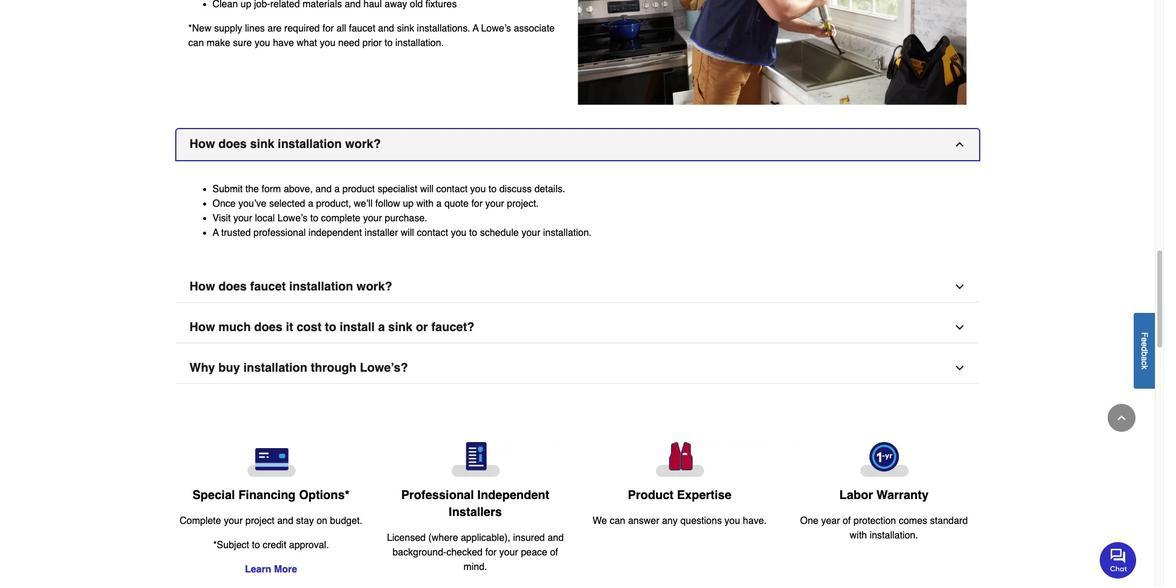 Task type: describe. For each thing, give the bounding box(es) containing it.
product
[[628, 489, 674, 502]]

learn more link
[[245, 564, 297, 575]]

scroll to top element
[[1108, 404, 1136, 432]]

f e e d b a c k
[[1140, 332, 1150, 369]]

your up *subject
[[224, 516, 243, 527]]

one
[[801, 516, 819, 527]]

c
[[1140, 361, 1150, 365]]

sink inside *new supply lines are required for all faucet and sink installations. a lowe's associate can make sure you have what you need prior to installation.
[[397, 23, 414, 34]]

it
[[286, 320, 293, 334]]

standard
[[931, 516, 968, 527]]

work? for how does sink installation work?
[[345, 137, 381, 151]]

form
[[262, 184, 281, 195]]

checked
[[447, 547, 483, 558]]

year
[[822, 516, 841, 527]]

buy
[[219, 361, 240, 375]]

lines
[[245, 23, 265, 34]]

through
[[311, 361, 357, 375]]

your down project.
[[522, 228, 541, 239]]

insured
[[513, 533, 545, 544]]

a up the 'product,'
[[335, 184, 340, 195]]

budget.
[[330, 516, 363, 527]]

purchase.
[[385, 213, 428, 224]]

labor warranty
[[840, 489, 929, 503]]

can inside *new supply lines are required for all faucet and sink installations. a lowe's associate can make sure you have what you need prior to installation.
[[188, 38, 204, 49]]

licensed (where applicable), insured and background-checked for your peace of mind.
[[387, 533, 564, 573]]

or
[[416, 320, 428, 334]]

and left stay
[[277, 516, 294, 527]]

how much does it cost to install a sink or faucet?
[[190, 320, 475, 334]]

1 e from the top
[[1140, 337, 1150, 342]]

we can answer any questions you have.
[[593, 516, 767, 527]]

background-
[[393, 547, 447, 558]]

chat invite button image
[[1100, 541, 1137, 578]]

for inside licensed (where applicable), insured and background-checked for your peace of mind.
[[486, 547, 497, 558]]

details.
[[535, 184, 565, 195]]

0 vertical spatial contact
[[437, 184, 468, 195]]

f
[[1140, 332, 1150, 337]]

a inside *new supply lines are required for all faucet and sink installations. a lowe's associate can make sure you have what you need prior to installation.
[[473, 23, 479, 34]]

why
[[190, 361, 215, 375]]

you right what
[[320, 38, 336, 49]]

lowe's?
[[360, 361, 408, 375]]

to down the 'product,'
[[310, 213, 319, 224]]

lowe's inside submit the form above, and a product specialist will contact you to discuss details. once you've selected a product, we'll follow up with a quote for your project. visit your local lowe's to complete your purchase. a trusted professional independent installer will contact you to schedule your installation.
[[278, 213, 308, 224]]

f e e d b a c k button
[[1134, 313, 1156, 389]]

professional
[[254, 228, 306, 239]]

a lowe's red vest icon. image
[[588, 442, 773, 478]]

you down quote
[[451, 228, 467, 239]]

schedule
[[480, 228, 519, 239]]

a inside how much does it cost to install a sink or faucet? button
[[378, 320, 385, 334]]

independent
[[309, 228, 362, 239]]

how for how much does it cost to install a sink or faucet?
[[190, 320, 215, 334]]

a inside submit the form above, and a product specialist will contact you to discuss details. once you've selected a product, we'll follow up with a quote for your project. visit your local lowe's to complete your purchase. a trusted professional independent installer will contact you to schedule your installation.
[[213, 228, 219, 239]]

learn
[[245, 564, 271, 575]]

discuss
[[500, 184, 532, 195]]

we'll
[[354, 199, 373, 209]]

does for faucet
[[219, 280, 247, 294]]

installation. inside submit the form above, and a product specialist will contact you to discuss details. once you've selected a product, we'll follow up with a quote for your project. visit your local lowe's to complete your purchase. a trusted professional independent installer will contact you to schedule your installation.
[[543, 228, 592, 239]]

work? for how does faucet installation work?
[[357, 280, 392, 294]]

chevron down image for how does faucet installation work?
[[954, 281, 966, 293]]

mind.
[[464, 562, 487, 573]]

you left have. at the bottom of page
[[725, 516, 741, 527]]

your inside licensed (where applicable), insured and background-checked for your peace of mind.
[[500, 547, 518, 558]]

a dark blue credit card icon. image
[[179, 442, 364, 478]]

faucet inside *new supply lines are required for all faucet and sink installations. a lowe's associate can make sure you have what you need prior to installation.
[[349, 23, 376, 34]]

warranty
[[877, 489, 929, 503]]

answer
[[628, 516, 660, 527]]

learn more
[[245, 564, 297, 575]]

how much does it cost to install a sink or faucet? button
[[176, 313, 979, 344]]

project.
[[507, 199, 539, 209]]

installations.
[[417, 23, 471, 34]]

a down "above," at the top left
[[308, 199, 314, 209]]

follow
[[376, 199, 400, 209]]

special
[[193, 489, 235, 503]]

product,
[[316, 199, 351, 209]]

how does sink installation work? button
[[176, 129, 979, 160]]

expertise
[[677, 489, 732, 502]]

a left quote
[[437, 199, 442, 209]]

financing
[[238, 489, 296, 503]]

on
[[317, 516, 328, 527]]

options*
[[299, 489, 350, 503]]

your up trusted
[[233, 213, 252, 224]]

installation for faucet
[[289, 280, 353, 294]]

local
[[255, 213, 275, 224]]

selected
[[269, 199, 305, 209]]

does for sink
[[219, 137, 247, 151]]

and inside licensed (where applicable), insured and background-checked for your peace of mind.
[[548, 533, 564, 544]]

more
[[274, 564, 297, 575]]

are
[[268, 23, 282, 34]]

a blue 1-year labor warranty icon. image
[[792, 442, 977, 478]]

have
[[273, 38, 294, 49]]

applicable),
[[461, 533, 511, 544]]

complete
[[180, 516, 221, 527]]

you've
[[239, 199, 267, 209]]

*subject
[[213, 540, 249, 551]]

1 vertical spatial will
[[401, 228, 414, 239]]



Task type: locate. For each thing, give the bounding box(es) containing it.
0 vertical spatial faucet
[[349, 23, 376, 34]]

with inside submit the form above, and a product specialist will contact you to discuss details. once you've selected a product, we'll follow up with a quote for your project. visit your local lowe's to complete your purchase. a trusted professional independent installer will contact you to schedule your installation.
[[417, 199, 434, 209]]

up
[[403, 199, 414, 209]]

0 horizontal spatial a
[[213, 228, 219, 239]]

licensed
[[387, 533, 426, 544]]

contact up quote
[[437, 184, 468, 195]]

does
[[219, 137, 247, 151], [219, 280, 247, 294], [254, 320, 283, 334]]

2 vertical spatial sink
[[388, 320, 413, 334]]

0 horizontal spatial chevron up image
[[954, 138, 966, 151]]

sink
[[397, 23, 414, 34], [250, 137, 275, 151], [388, 320, 413, 334]]

1 horizontal spatial installation.
[[543, 228, 592, 239]]

1 horizontal spatial can
[[610, 516, 626, 527]]

sink left or
[[388, 320, 413, 334]]

a right installations.
[[473, 23, 479, 34]]

*new
[[188, 23, 212, 34]]

faucet up it
[[250, 280, 286, 294]]

0 vertical spatial how
[[190, 137, 215, 151]]

1 horizontal spatial chevron up image
[[1116, 412, 1128, 424]]

your down 'discuss'
[[486, 199, 505, 209]]

once
[[213, 199, 236, 209]]

2 e from the top
[[1140, 342, 1150, 347]]

1 horizontal spatial for
[[472, 199, 483, 209]]

1 vertical spatial sink
[[250, 137, 275, 151]]

faucet up "prior"
[[349, 23, 376, 34]]

peace
[[521, 547, 548, 558]]

a man in a blue lowe's vest installing a faucet on a stainless sink in a kitchen. image
[[578, 0, 967, 105]]

1 vertical spatial of
[[550, 547, 558, 558]]

installation inside "button"
[[289, 280, 353, 294]]

3 how from the top
[[190, 320, 215, 334]]

product expertise
[[628, 489, 732, 502]]

the
[[246, 184, 259, 195]]

1 vertical spatial can
[[610, 516, 626, 527]]

all
[[337, 23, 346, 34]]

above,
[[284, 184, 313, 195]]

protection
[[854, 516, 897, 527]]

with inside the one year of protection comes standard with installation.
[[850, 530, 867, 541]]

1 how from the top
[[190, 137, 215, 151]]

to left credit
[[252, 540, 260, 551]]

contact
[[437, 184, 468, 195], [417, 228, 448, 239]]

chevron down image inside why buy installation through lowe's? button
[[954, 362, 966, 374]]

chevron up image inside how does sink installation work? button
[[954, 138, 966, 151]]

professional
[[401, 489, 474, 502]]

1 horizontal spatial a
[[473, 23, 479, 34]]

with right "up"
[[417, 199, 434, 209]]

need
[[338, 38, 360, 49]]

and right the insured
[[548, 533, 564, 544]]

1 horizontal spatial with
[[850, 530, 867, 541]]

to left 'discuss'
[[489, 184, 497, 195]]

required
[[284, 23, 320, 34]]

a
[[473, 23, 479, 34], [213, 228, 219, 239]]

install
[[340, 320, 375, 334]]

how does faucet installation work? button
[[176, 272, 979, 303]]

e up d
[[1140, 337, 1150, 342]]

your
[[486, 199, 505, 209], [233, 213, 252, 224], [363, 213, 382, 224], [522, 228, 541, 239], [224, 516, 243, 527], [500, 547, 518, 558]]

have.
[[743, 516, 767, 527]]

work? up install
[[357, 280, 392, 294]]

with down protection
[[850, 530, 867, 541]]

professional independent installers
[[401, 489, 550, 519]]

complete
[[321, 213, 361, 224]]

installation. down protection
[[870, 530, 919, 541]]

installation. down installations.
[[396, 38, 444, 49]]

and up "prior"
[[378, 23, 394, 34]]

a inside the f e e d b a c k "button"
[[1140, 356, 1150, 361]]

work? inside how does sink installation work? button
[[345, 137, 381, 151]]

of inside licensed (where applicable), insured and background-checked for your peace of mind.
[[550, 547, 558, 558]]

0 vertical spatial can
[[188, 38, 204, 49]]

work? up product
[[345, 137, 381, 151]]

for down applicable),
[[486, 547, 497, 558]]

d
[[1140, 347, 1150, 351]]

of inside the one year of protection comes standard with installation.
[[843, 516, 851, 527]]

of
[[843, 516, 851, 527], [550, 547, 558, 558]]

installation down it
[[243, 361, 308, 375]]

1 chevron down image from the top
[[954, 281, 966, 293]]

installers
[[449, 506, 502, 519]]

does inside "button"
[[219, 280, 247, 294]]

special financing options*
[[193, 489, 350, 503]]

and up the 'product,'
[[316, 184, 332, 195]]

0 horizontal spatial faucet
[[250, 280, 286, 294]]

for left "all" at the top
[[323, 23, 334, 34]]

sink up form
[[250, 137, 275, 151]]

0 horizontal spatial with
[[417, 199, 434, 209]]

does up submit
[[219, 137, 247, 151]]

0 horizontal spatial of
[[550, 547, 558, 558]]

1 vertical spatial chevron down image
[[954, 322, 966, 334]]

2 vertical spatial how
[[190, 320, 215, 334]]

chevron down image inside how much does it cost to install a sink or faucet? button
[[954, 322, 966, 334]]

2 vertical spatial for
[[486, 547, 497, 558]]

you left 'discuss'
[[471, 184, 486, 195]]

installation up "above," at the top left
[[278, 137, 342, 151]]

0 horizontal spatial can
[[188, 38, 204, 49]]

0 horizontal spatial lowe's
[[278, 213, 308, 224]]

installation. inside the one year of protection comes standard with installation.
[[870, 530, 919, 541]]

installation up how much does it cost to install a sink or faucet?
[[289, 280, 353, 294]]

any
[[662, 516, 678, 527]]

1 vertical spatial does
[[219, 280, 247, 294]]

work? inside how does faucet installation work? "button"
[[357, 280, 392, 294]]

chevron down image for how much does it cost to install a sink or faucet?
[[954, 322, 966, 334]]

submit the form above, and a product specialist will contact you to discuss details. once you've selected a product, we'll follow up with a quote for your project. visit your local lowe's to complete your purchase. a trusted professional independent installer will contact you to schedule your installation.
[[213, 184, 592, 239]]

to inside *new supply lines are required for all faucet and sink installations. a lowe's associate can make sure you have what you need prior to installation.
[[385, 38, 393, 49]]

to right cost
[[325, 320, 337, 334]]

and inside *new supply lines are required for all faucet and sink installations. a lowe's associate can make sure you have what you need prior to installation.
[[378, 23, 394, 34]]

1 vertical spatial work?
[[357, 280, 392, 294]]

0 vertical spatial of
[[843, 516, 851, 527]]

1 vertical spatial for
[[472, 199, 483, 209]]

3 chevron down image from the top
[[954, 362, 966, 374]]

a right install
[[378, 320, 385, 334]]

can right we
[[610, 516, 626, 527]]

1 horizontal spatial faucet
[[349, 23, 376, 34]]

1 vertical spatial a
[[213, 228, 219, 239]]

0 vertical spatial does
[[219, 137, 247, 151]]

2 horizontal spatial for
[[486, 547, 497, 558]]

0 vertical spatial sink
[[397, 23, 414, 34]]

one year of protection comes standard with installation.
[[801, 516, 968, 541]]

make
[[207, 38, 230, 49]]

sink left installations.
[[397, 23, 414, 34]]

1 vertical spatial faucet
[[250, 280, 286, 294]]

approval.
[[289, 540, 329, 551]]

installation for sink
[[278, 137, 342, 151]]

1 horizontal spatial lowe's
[[481, 23, 511, 34]]

k
[[1140, 365, 1150, 369]]

and inside submit the form above, and a product specialist will contact you to discuss details. once you've selected a product, we'll follow up with a quote for your project. visit your local lowe's to complete your purchase. a trusted professional independent installer will contact you to schedule your installation.
[[316, 184, 332, 195]]

lowe's left associate
[[481, 23, 511, 34]]

0 vertical spatial a
[[473, 23, 479, 34]]

0 vertical spatial with
[[417, 199, 434, 209]]

installation
[[278, 137, 342, 151], [289, 280, 353, 294], [243, 361, 308, 375]]

how does sink installation work?
[[190, 137, 381, 151]]

to inside button
[[325, 320, 337, 334]]

lowe's
[[481, 23, 511, 34], [278, 213, 308, 224]]

you down lines
[[255, 38, 270, 49]]

chevron down image inside how does faucet installation work? "button"
[[954, 281, 966, 293]]

2 vertical spatial does
[[254, 320, 283, 334]]

submit
[[213, 184, 243, 195]]

installation. down details.
[[543, 228, 592, 239]]

1 vertical spatial with
[[850, 530, 867, 541]]

and
[[378, 23, 394, 34], [316, 184, 332, 195], [277, 516, 294, 527], [548, 533, 564, 544]]

to right "prior"
[[385, 38, 393, 49]]

a up k
[[1140, 356, 1150, 361]]

much
[[219, 320, 251, 334]]

*new supply lines are required for all faucet and sink installations. a lowe's associate can make sure you have what you need prior to installation.
[[188, 23, 555, 49]]

1 vertical spatial installation
[[289, 280, 353, 294]]

2 vertical spatial chevron down image
[[954, 362, 966, 374]]

0 horizontal spatial will
[[401, 228, 414, 239]]

cost
[[297, 320, 322, 334]]

chevron up image
[[954, 138, 966, 151], [1116, 412, 1128, 424]]

of right peace
[[550, 547, 558, 558]]

why buy installation through lowe's?
[[190, 361, 408, 375]]

for right quote
[[472, 199, 483, 209]]

prior
[[363, 38, 382, 49]]

a
[[335, 184, 340, 195], [308, 199, 314, 209], [437, 199, 442, 209], [378, 320, 385, 334], [1140, 356, 1150, 361]]

1 vertical spatial contact
[[417, 228, 448, 239]]

your down the insured
[[500, 547, 518, 558]]

chevron down image for why buy installation through lowe's?
[[954, 362, 966, 374]]

0 vertical spatial chevron up image
[[954, 138, 966, 151]]

contact down purchase. at left top
[[417, 228, 448, 239]]

does left it
[[254, 320, 283, 334]]

credit
[[263, 540, 287, 551]]

0 vertical spatial installation.
[[396, 38, 444, 49]]

sure
[[233, 38, 252, 49]]

installation. inside *new supply lines are required for all faucet and sink installations. a lowe's associate can make sure you have what you need prior to installation.
[[396, 38, 444, 49]]

to
[[385, 38, 393, 49], [489, 184, 497, 195], [310, 213, 319, 224], [469, 228, 478, 239], [325, 320, 337, 334], [252, 540, 260, 551]]

visit
[[213, 213, 231, 224]]

to left schedule
[[469, 228, 478, 239]]

specialist
[[378, 184, 418, 195]]

you
[[255, 38, 270, 49], [320, 38, 336, 49], [471, 184, 486, 195], [451, 228, 467, 239], [725, 516, 741, 527]]

chevron down image
[[954, 281, 966, 293], [954, 322, 966, 334], [954, 362, 966, 374]]

will down purchase. at left top
[[401, 228, 414, 239]]

2 chevron down image from the top
[[954, 322, 966, 334]]

for inside submit the form above, and a product specialist will contact you to discuss details. once you've selected a product, we'll follow up with a quote for your project. visit your local lowe's to complete your purchase. a trusted professional independent installer will contact you to schedule your installation.
[[472, 199, 483, 209]]

stay
[[296, 516, 314, 527]]

0 vertical spatial will
[[420, 184, 434, 195]]

1 vertical spatial installation.
[[543, 228, 592, 239]]

1 horizontal spatial of
[[843, 516, 851, 527]]

will right specialist
[[420, 184, 434, 195]]

b
[[1140, 351, 1150, 356]]

0 vertical spatial installation
[[278, 137, 342, 151]]

*subject to credit approval.
[[213, 540, 329, 551]]

1 vertical spatial chevron up image
[[1116, 412, 1128, 424]]

questions
[[681, 516, 722, 527]]

we
[[593, 516, 607, 527]]

for inside *new supply lines are required for all faucet and sink installations. a lowe's associate can make sure you have what you need prior to installation.
[[323, 23, 334, 34]]

faucet inside "button"
[[250, 280, 286, 294]]

a down visit
[[213, 228, 219, 239]]

0 vertical spatial chevron down image
[[954, 281, 966, 293]]

supply
[[214, 23, 242, 34]]

sink inside how much does it cost to install a sink or faucet? button
[[388, 320, 413, 334]]

how for how does faucet installation work?
[[190, 280, 215, 294]]

faucet
[[349, 23, 376, 34], [250, 280, 286, 294]]

faucet?
[[432, 320, 475, 334]]

of right year
[[843, 516, 851, 527]]

project
[[246, 516, 275, 527]]

2 horizontal spatial installation.
[[870, 530, 919, 541]]

your up installer
[[363, 213, 382, 224]]

work?
[[345, 137, 381, 151], [357, 280, 392, 294]]

0 vertical spatial work?
[[345, 137, 381, 151]]

2 vertical spatial installation
[[243, 361, 308, 375]]

how inside "button"
[[190, 280, 215, 294]]

e up b
[[1140, 342, 1150, 347]]

labor
[[840, 489, 874, 503]]

0 vertical spatial for
[[323, 23, 334, 34]]

trusted
[[221, 228, 251, 239]]

a dark blue background check icon. image
[[383, 442, 568, 478]]

2 how from the top
[[190, 280, 215, 294]]

0 horizontal spatial installation.
[[396, 38, 444, 49]]

(where
[[429, 533, 458, 544]]

quote
[[445, 199, 469, 209]]

1 vertical spatial lowe's
[[278, 213, 308, 224]]

product
[[343, 184, 375, 195]]

chevron up image inside scroll to top element
[[1116, 412, 1128, 424]]

how does faucet installation work?
[[190, 280, 392, 294]]

with
[[417, 199, 434, 209], [850, 530, 867, 541]]

0 horizontal spatial for
[[323, 23, 334, 34]]

1 horizontal spatial will
[[420, 184, 434, 195]]

will
[[420, 184, 434, 195], [401, 228, 414, 239]]

sink inside how does sink installation work? button
[[250, 137, 275, 151]]

lowe's down selected
[[278, 213, 308, 224]]

what
[[297, 38, 317, 49]]

associate
[[514, 23, 555, 34]]

1 vertical spatial how
[[190, 280, 215, 294]]

2 vertical spatial installation.
[[870, 530, 919, 541]]

0 vertical spatial lowe's
[[481, 23, 511, 34]]

lowe's inside *new supply lines are required for all faucet and sink installations. a lowe's associate can make sure you have what you need prior to installation.
[[481, 23, 511, 34]]

can down *new on the top left
[[188, 38, 204, 49]]

does up much at the bottom of the page
[[219, 280, 247, 294]]

for
[[323, 23, 334, 34], [472, 199, 483, 209], [486, 547, 497, 558]]

complete your project and stay on budget.
[[180, 516, 363, 527]]

independent
[[478, 489, 550, 502]]

how for how does sink installation work?
[[190, 137, 215, 151]]



Task type: vqa. For each thing, say whether or not it's contained in the screenshot.


